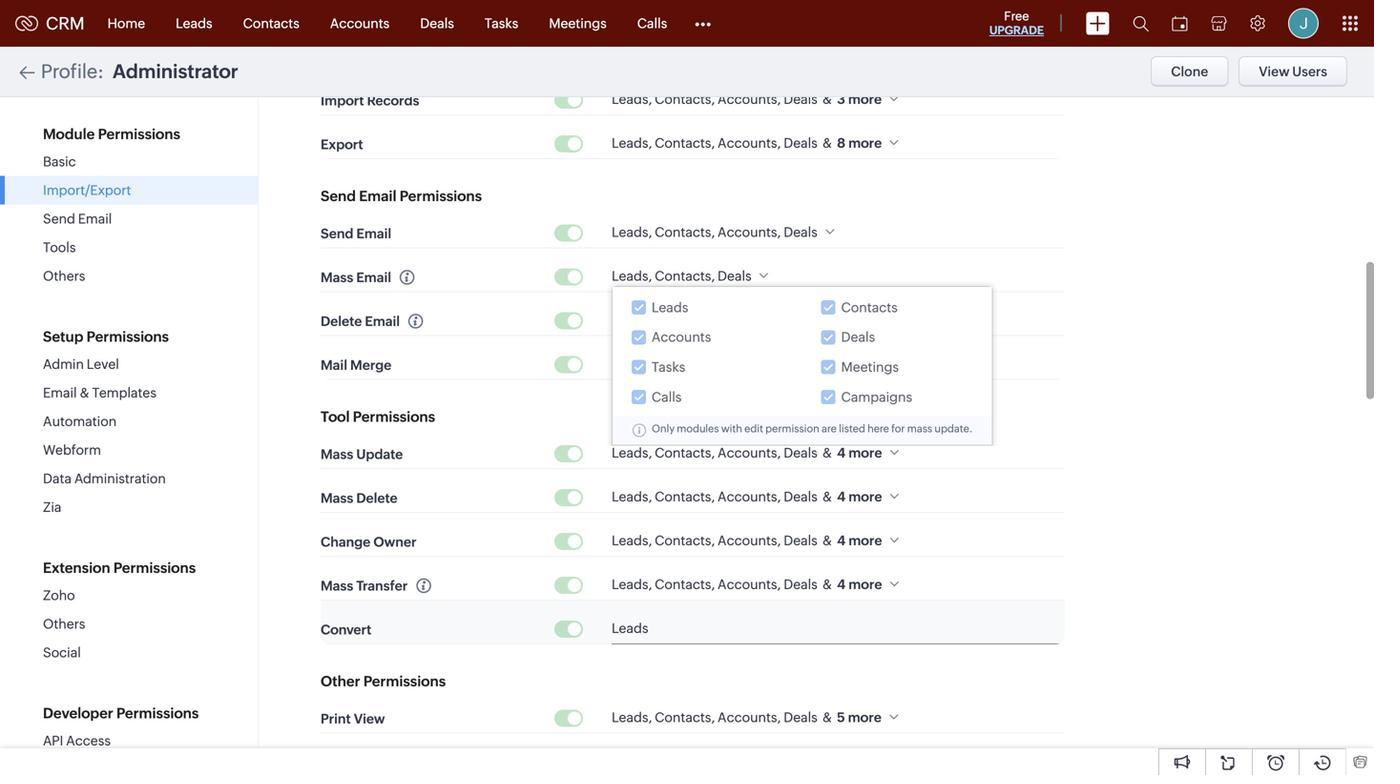 Task type: locate. For each thing, give the bounding box(es) containing it.
delete down update
[[356, 491, 398, 506]]

send up mass email
[[321, 226, 354, 242]]

2 accounts, from the top
[[718, 136, 781, 151]]

administrator
[[113, 61, 238, 83]]

more for owner
[[849, 533, 882, 549]]

create menu element
[[1075, 0, 1121, 46]]

contacts up campaigns
[[841, 300, 898, 315]]

5 contacts, from the top
[[655, 313, 715, 328]]

records
[[367, 93, 419, 108]]

0 vertical spatial leads
[[176, 16, 212, 31]]

free upgrade
[[989, 9, 1044, 37]]

5 accounts, from the top
[[718, 356, 781, 372]]

only
[[652, 423, 675, 435]]

leads, contacts, deals
[[612, 269, 752, 284]]

9 contacts, from the top
[[655, 533, 715, 549]]

1 horizontal spatial meetings
[[841, 360, 899, 375]]

accounts,
[[718, 92, 781, 107], [718, 136, 781, 151], [718, 225, 781, 240], [718, 313, 781, 328], [718, 356, 781, 372], [718, 446, 781, 461], [718, 490, 781, 505], [718, 533, 781, 549], [718, 577, 781, 593], [718, 711, 781, 726]]

calendar image
[[1172, 16, 1188, 31]]

1 mass from the top
[[321, 270, 353, 286]]

more for view
[[848, 711, 882, 726]]

send email down import/export at the left top
[[43, 211, 112, 227]]

4 for change owner
[[837, 533, 846, 549]]

email up the delete email
[[356, 270, 391, 286]]

update
[[356, 447, 403, 463]]

1 vertical spatial accounts
[[652, 330, 711, 345]]

9 accounts, from the top
[[718, 577, 781, 593]]

mass up the delete email
[[321, 270, 353, 286]]

only modules with edit permission are listed here for mass update.
[[652, 423, 973, 435]]

3 mass from the top
[[321, 491, 353, 506]]

with
[[721, 423, 742, 435]]

1 vertical spatial leads, contacts, accounts, deals
[[612, 313, 818, 328]]

print
[[321, 712, 351, 727]]

0 vertical spatial leads, contacts, accounts, deals
[[612, 225, 818, 240]]

send email
[[43, 211, 112, 227], [321, 226, 391, 242]]

permissions for tool permissions
[[353, 409, 435, 426]]

meetings
[[549, 16, 607, 31], [841, 360, 899, 375]]

2 4 from the top
[[837, 490, 846, 505]]

0 horizontal spatial leads
[[176, 16, 212, 31]]

11 contacts, from the top
[[655, 711, 715, 726]]

tasks up only
[[652, 360, 685, 375]]

accounts down the leads, contacts, deals
[[652, 330, 711, 345]]

calls
[[637, 16, 667, 31], [652, 390, 682, 405]]

7 leads, from the top
[[612, 446, 652, 461]]

1 vertical spatial leads
[[652, 300, 688, 315]]

others
[[43, 269, 85, 284], [43, 617, 85, 632]]

6 accounts, from the top
[[718, 446, 781, 461]]

& for export
[[822, 136, 832, 151]]

social
[[43, 646, 81, 661]]

mass
[[907, 423, 933, 435]]

mass up change
[[321, 491, 353, 506]]

contacts right leads link
[[243, 16, 299, 31]]

tool
[[321, 409, 350, 426]]

permissions for other permissions
[[363, 674, 446, 690]]

leads, contacts, accounts, deals up modules
[[612, 356, 818, 372]]

mail merge
[[321, 358, 392, 373]]

leads, contacts, accounts, deals
[[612, 225, 818, 240], [612, 313, 818, 328], [612, 356, 818, 372]]

calls up only
[[652, 390, 682, 405]]

1 4 from the top
[[837, 446, 846, 461]]

3 4 from the top
[[837, 533, 846, 549]]

1 others from the top
[[43, 269, 85, 284]]

mass delete
[[321, 491, 398, 506]]

4 mass from the top
[[321, 579, 353, 594]]

profile
[[41, 61, 98, 83]]

contacts,
[[655, 92, 715, 107], [655, 136, 715, 151], [655, 225, 715, 240], [655, 269, 715, 284], [655, 313, 715, 328], [655, 356, 715, 372], [655, 446, 715, 461], [655, 490, 715, 505], [655, 533, 715, 549], [655, 577, 715, 593], [655, 711, 715, 726]]

10 leads, from the top
[[612, 577, 652, 593]]

0 horizontal spatial tasks
[[485, 16, 518, 31]]

calls left other modules field
[[637, 16, 667, 31]]

2 leads, contacts, accounts, deals & 4 more from the top
[[612, 490, 882, 505]]

0 vertical spatial others
[[43, 269, 85, 284]]

2 leads, contacts, accounts, deals from the top
[[612, 313, 818, 328]]

clone
[[1171, 64, 1209, 79]]

accounts
[[330, 16, 390, 31], [652, 330, 711, 345]]

2 contacts, from the top
[[655, 136, 715, 151]]

3 leads, from the top
[[612, 225, 652, 240]]

1 horizontal spatial leads
[[612, 621, 648, 637]]

2 others from the top
[[43, 617, 85, 632]]

6 contacts, from the top
[[655, 356, 715, 372]]

leads, contacts, accounts, deals & 5 more
[[612, 711, 882, 726]]

0 vertical spatial contacts
[[243, 16, 299, 31]]

1 vertical spatial contacts
[[841, 300, 898, 315]]

webform
[[43, 443, 101, 458]]

send email up mass email
[[321, 226, 391, 242]]

leads,
[[612, 92, 652, 107], [612, 136, 652, 151], [612, 225, 652, 240], [612, 269, 652, 284], [612, 313, 652, 328], [612, 356, 652, 372], [612, 446, 652, 461], [612, 490, 652, 505], [612, 533, 652, 549], [612, 577, 652, 593], [612, 711, 652, 726]]

0 vertical spatial view
[[1259, 64, 1290, 79]]

leads, contacts, accounts, deals down the leads, contacts, deals
[[612, 313, 818, 328]]

2 mass from the top
[[321, 447, 353, 463]]

view left users
[[1259, 64, 1290, 79]]

0 vertical spatial accounts
[[330, 16, 390, 31]]

meetings left calls link
[[549, 16, 607, 31]]

here
[[868, 423, 889, 435]]

1 vertical spatial meetings
[[841, 360, 899, 375]]

home
[[107, 16, 145, 31]]

permissions for module permissions
[[98, 126, 180, 143]]

mass down tool
[[321, 447, 353, 463]]

import records
[[321, 93, 419, 108]]

owner
[[373, 535, 417, 550]]

send email permissions
[[321, 188, 482, 205]]

permissions for setup permissions
[[87, 329, 169, 345]]

email
[[359, 188, 397, 205], [78, 211, 112, 227], [356, 226, 391, 242], [356, 270, 391, 286], [365, 314, 400, 329], [43, 386, 77, 401]]

6 leads, from the top
[[612, 356, 652, 372]]

0 vertical spatial meetings
[[549, 16, 607, 31]]

7 contacts, from the top
[[655, 446, 715, 461]]

1 vertical spatial others
[[43, 617, 85, 632]]

4 leads, from the top
[[612, 269, 652, 284]]

other
[[321, 674, 360, 690]]

10 contacts, from the top
[[655, 577, 715, 593]]

delete up mail
[[321, 314, 362, 329]]

1 horizontal spatial view
[[1259, 64, 1290, 79]]

others up social
[[43, 617, 85, 632]]

1 leads, contacts, accounts, deals & 4 more from the top
[[612, 446, 882, 461]]

module
[[43, 126, 95, 143]]

&
[[822, 92, 832, 107], [822, 136, 832, 151], [80, 386, 89, 401], [822, 446, 832, 461], [822, 490, 832, 505], [822, 533, 832, 549], [822, 577, 832, 593], [822, 711, 832, 726]]

mass for mass transfer
[[321, 579, 353, 594]]

mass down change
[[321, 579, 353, 594]]

mail
[[321, 358, 347, 373]]

zia
[[43, 500, 61, 515]]

leads, contacts, accounts, deals & 4 more
[[612, 446, 882, 461], [612, 490, 882, 505], [612, 533, 882, 549], [612, 577, 882, 593]]

view right print
[[354, 712, 385, 727]]

3 contacts, from the top
[[655, 225, 715, 240]]

permissions
[[98, 126, 180, 143], [400, 188, 482, 205], [87, 329, 169, 345], [353, 409, 435, 426], [113, 560, 196, 577], [363, 674, 446, 690], [116, 706, 199, 722]]

crm link
[[15, 14, 85, 33]]

7 accounts, from the top
[[718, 490, 781, 505]]

email down export
[[359, 188, 397, 205]]

2 vertical spatial leads
[[612, 621, 648, 637]]

email down send email permissions
[[356, 226, 391, 242]]

0 horizontal spatial contacts
[[243, 16, 299, 31]]

2 leads, from the top
[[612, 136, 652, 151]]

1 contacts, from the top
[[655, 92, 715, 107]]

update.
[[935, 423, 973, 435]]

leads, contacts, accounts, deals & 4 more for mass delete
[[612, 490, 882, 505]]

contacts
[[243, 16, 299, 31], [841, 300, 898, 315]]

deals
[[420, 16, 454, 31], [784, 92, 818, 107], [784, 136, 818, 151], [784, 225, 818, 240], [718, 269, 752, 284], [784, 313, 818, 328], [841, 330, 875, 345], [784, 356, 818, 372], [784, 446, 818, 461], [784, 490, 818, 505], [784, 533, 818, 549], [784, 577, 818, 593], [784, 711, 818, 726]]

1 vertical spatial view
[[354, 712, 385, 727]]

leads, contacts, accounts, deals up the leads, contacts, deals
[[612, 225, 818, 240]]

view users
[[1259, 64, 1327, 79]]

leads, contacts, accounts, deals & 3 more
[[612, 92, 882, 107]]

leads link
[[160, 0, 228, 46]]

0 horizontal spatial meetings
[[549, 16, 607, 31]]

automation
[[43, 414, 117, 429]]

email down import/export at the left top
[[78, 211, 112, 227]]

0 vertical spatial tasks
[[485, 16, 518, 31]]

meetings up campaigns
[[841, 360, 899, 375]]

zoho
[[43, 588, 75, 604]]

api access
[[43, 734, 111, 749]]

delete
[[321, 314, 362, 329], [356, 491, 398, 506]]

view
[[1259, 64, 1290, 79], [354, 712, 385, 727]]

others down tools at the top left
[[43, 269, 85, 284]]

send up tools at the top left
[[43, 211, 75, 227]]

send down export
[[321, 188, 356, 205]]

4 for mass delete
[[837, 490, 846, 505]]

edit
[[745, 423, 763, 435]]

0 horizontal spatial accounts
[[330, 16, 390, 31]]

mass
[[321, 270, 353, 286], [321, 447, 353, 463], [321, 491, 353, 506], [321, 579, 353, 594]]

2 vertical spatial leads, contacts, accounts, deals
[[612, 356, 818, 372]]

upgrade
[[989, 24, 1044, 37]]

4
[[837, 446, 846, 461], [837, 490, 846, 505], [837, 533, 846, 549], [837, 577, 846, 593]]

0 vertical spatial calls
[[637, 16, 667, 31]]

import/export
[[43, 183, 131, 198]]

change owner
[[321, 535, 417, 550]]

3 leads, contacts, accounts, deals & 4 more from the top
[[612, 533, 882, 549]]

3 leads, contacts, accounts, deals from the top
[[612, 356, 818, 372]]

search image
[[1133, 15, 1149, 31]]

email down admin
[[43, 386, 77, 401]]

more
[[848, 92, 882, 107], [848, 136, 882, 151], [849, 446, 882, 461], [849, 490, 882, 505], [849, 533, 882, 549], [849, 577, 882, 593], [848, 711, 882, 726]]

listed
[[839, 423, 865, 435]]

4 for mass update
[[837, 446, 846, 461]]

accounts left deals link at the top of the page
[[330, 16, 390, 31]]

tasks right deals link at the top of the page
[[485, 16, 518, 31]]

1 horizontal spatial tasks
[[652, 360, 685, 375]]



Task type: describe. For each thing, give the bounding box(es) containing it.
transfer
[[356, 579, 408, 594]]

templates
[[92, 386, 156, 401]]

1 horizontal spatial contacts
[[841, 300, 898, 315]]

4 4 from the top
[[837, 577, 846, 593]]

view users button
[[1239, 56, 1348, 87]]

developer
[[43, 706, 113, 722]]

8 contacts, from the top
[[655, 490, 715, 505]]

data administration
[[43, 471, 166, 487]]

access
[[66, 734, 111, 749]]

mass transfer
[[321, 579, 408, 594]]

email & templates
[[43, 386, 156, 401]]

change
[[321, 535, 371, 550]]

admin
[[43, 357, 84, 372]]

delete email
[[321, 314, 400, 329]]

campaigns
[[841, 390, 912, 405]]

print view
[[321, 712, 385, 727]]

import
[[321, 93, 364, 108]]

permission
[[766, 423, 820, 435]]

8 accounts, from the top
[[718, 533, 781, 549]]

meetings link
[[534, 0, 622, 46]]

permissions for extension permissions
[[113, 560, 196, 577]]

leads, contacts, accounts, deals & 8 more
[[612, 136, 882, 151]]

1 horizontal spatial accounts
[[652, 330, 711, 345]]

setup
[[43, 329, 83, 345]]

11 leads, from the top
[[612, 711, 652, 726]]

administration
[[74, 471, 166, 487]]

3
[[837, 92, 845, 107]]

mass update
[[321, 447, 403, 463]]

& for change owner
[[822, 533, 832, 549]]

10 accounts, from the top
[[718, 711, 781, 726]]

search element
[[1121, 0, 1160, 47]]

4 accounts, from the top
[[718, 313, 781, 328]]

mass email
[[321, 270, 391, 286]]

more for update
[[849, 446, 882, 461]]

admin level
[[43, 357, 119, 372]]

profile image
[[1288, 8, 1319, 39]]

1 accounts, from the top
[[718, 92, 781, 107]]

basic
[[43, 154, 76, 169]]

view inside button
[[1259, 64, 1290, 79]]

5 leads, from the top
[[612, 313, 652, 328]]

1 vertical spatial tasks
[[652, 360, 685, 375]]

leads, contacts, accounts, deals & 4 more for mass update
[[612, 446, 882, 461]]

free
[[1004, 9, 1029, 23]]

leads, contacts, accounts, deals & 4 more for change owner
[[612, 533, 882, 549]]

0 vertical spatial delete
[[321, 314, 362, 329]]

api
[[43, 734, 63, 749]]

3 accounts, from the top
[[718, 225, 781, 240]]

accounts inside "link"
[[330, 16, 390, 31]]

8
[[837, 136, 846, 151]]

1 vertical spatial calls
[[652, 390, 682, 405]]

deals link
[[405, 0, 469, 46]]

developer permissions
[[43, 706, 199, 722]]

1 leads, contacts, accounts, deals from the top
[[612, 225, 818, 240]]

4 contacts, from the top
[[655, 269, 715, 284]]

calls inside calls link
[[637, 16, 667, 31]]

1 vertical spatial delete
[[356, 491, 398, 506]]

more for records
[[848, 92, 882, 107]]

8 leads, from the top
[[612, 490, 652, 505]]

tools
[[43, 240, 76, 255]]

tasks link
[[469, 0, 534, 46]]

logo image
[[15, 16, 38, 31]]

contacts link
[[228, 0, 315, 46]]

extension permissions
[[43, 560, 196, 577]]

setup permissions
[[43, 329, 169, 345]]

1 leads, from the top
[[612, 92, 652, 107]]

permissions for developer permissions
[[116, 706, 199, 722]]

1 horizontal spatial send email
[[321, 226, 391, 242]]

Other Modules field
[[683, 8, 724, 39]]

data
[[43, 471, 72, 487]]

home link
[[92, 0, 160, 46]]

tool permissions
[[321, 409, 435, 426]]

merge
[[350, 358, 392, 373]]

& for import records
[[822, 92, 832, 107]]

4 leads, contacts, accounts, deals & 4 more from the top
[[612, 577, 882, 593]]

mass for mass email
[[321, 270, 353, 286]]

convert
[[321, 623, 371, 638]]

meetings inside meetings link
[[549, 16, 607, 31]]

0 horizontal spatial send email
[[43, 211, 112, 227]]

& for print view
[[822, 711, 832, 726]]

accounts link
[[315, 0, 405, 46]]

mass for mass delete
[[321, 491, 353, 506]]

export
[[321, 137, 363, 152]]

profile element
[[1277, 0, 1330, 46]]

9 leads, from the top
[[612, 533, 652, 549]]

crm
[[46, 14, 85, 33]]

email up merge
[[365, 314, 400, 329]]

0 horizontal spatial view
[[354, 712, 385, 727]]

users
[[1292, 64, 1327, 79]]

level
[[87, 357, 119, 372]]

calls link
[[622, 0, 683, 46]]

profile : administrator
[[41, 61, 238, 83]]

for
[[891, 423, 905, 435]]

& for mass delete
[[822, 490, 832, 505]]

clone button
[[1151, 56, 1229, 87]]

create menu image
[[1086, 12, 1110, 35]]

mass for mass update
[[321, 447, 353, 463]]

module permissions
[[43, 126, 180, 143]]

& for mass update
[[822, 446, 832, 461]]

5
[[837, 711, 845, 726]]

:
[[98, 61, 104, 83]]

other permissions
[[321, 674, 446, 690]]

modules
[[677, 423, 719, 435]]

extension
[[43, 560, 110, 577]]

2 horizontal spatial leads
[[652, 300, 688, 315]]

are
[[822, 423, 837, 435]]

more for delete
[[849, 490, 882, 505]]



Task type: vqa. For each thing, say whether or not it's contained in the screenshot.
By
no



